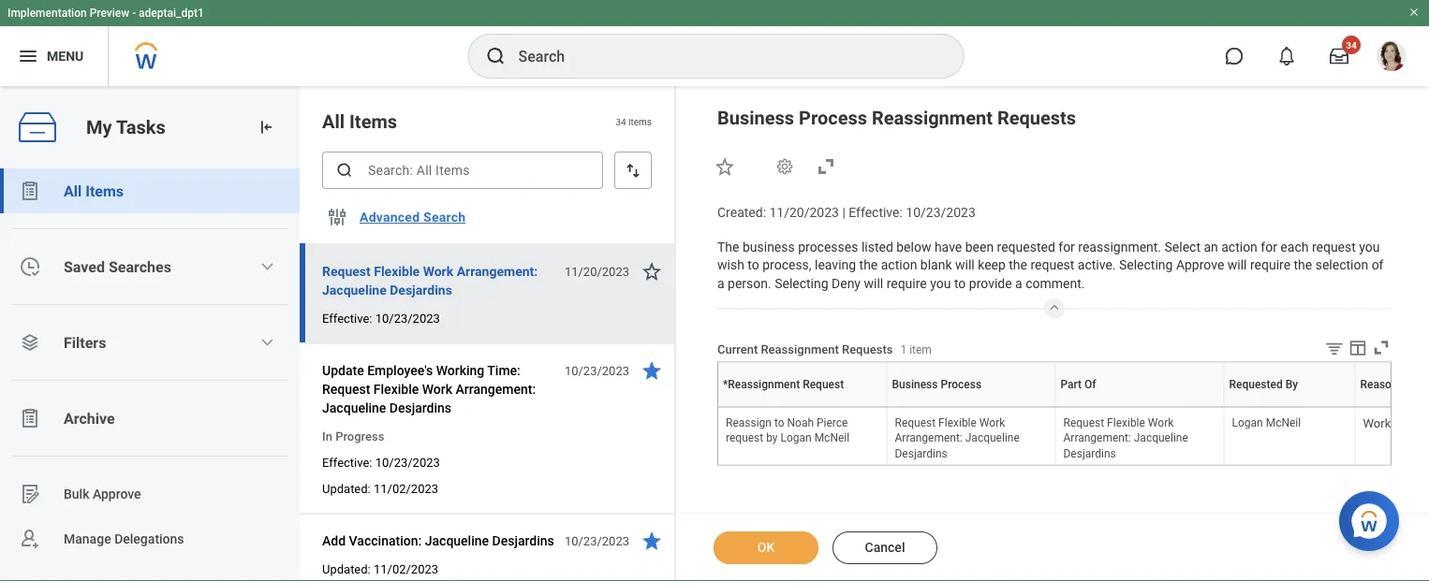 Task type: vqa. For each thing, say whether or not it's contained in the screenshot.
first check image from the top
no



Task type: locate. For each thing, give the bounding box(es) containing it.
2 a from the left
[[1016, 276, 1023, 291]]

ok
[[758, 541, 775, 556]]

you up of on the right top
[[1360, 239, 1381, 255]]

0 horizontal spatial items
[[85, 182, 124, 200]]

2 horizontal spatial the
[[1295, 258, 1313, 273]]

search
[[424, 210, 466, 225]]

1 horizontal spatial require
[[1251, 258, 1291, 273]]

in progress
[[322, 430, 385, 444]]

list containing all items
[[0, 169, 300, 562]]

0 horizontal spatial 11/20/2023
[[565, 265, 630, 279]]

star image for update employee's working time: request flexible work arrangement: jacqueline desjardins
[[641, 360, 663, 382]]

clipboard image
[[19, 180, 41, 202], [19, 408, 41, 430]]

rename image
[[19, 484, 41, 506]]

2 horizontal spatial business
[[968, 408, 971, 409]]

0 vertical spatial all
[[322, 111, 345, 133]]

star image
[[641, 261, 663, 283], [641, 360, 663, 382], [641, 530, 663, 553]]

-
[[132, 7, 136, 20]]

request flexible work arrangement: jacqueline desjardins element down business process button
[[895, 413, 1020, 460]]

1 horizontal spatial part
[[1138, 408, 1140, 409]]

1 vertical spatial require
[[887, 276, 927, 291]]

34
[[1347, 39, 1358, 51], [616, 116, 627, 127]]

1 vertical spatial part
[[1138, 408, 1140, 409]]

0 horizontal spatial request flexible work arrangement: jacqueline desjardins
[[322, 264, 538, 298]]

2 row element from the top
[[719, 409, 1430, 465]]

toolbar
[[1311, 338, 1392, 362]]

1 vertical spatial effective:
[[322, 312, 372, 326]]

profile logan mcneil image
[[1377, 41, 1407, 75]]

of
[[1085, 379, 1097, 392], [1140, 408, 1141, 409]]

list
[[0, 169, 300, 562]]

11/02/2023 up vaccination: on the left bottom of page
[[374, 482, 439, 496]]

2 effective: 10/23/2023 from the top
[[322, 456, 440, 470]]

process inside row element
[[941, 379, 982, 392]]

1 vertical spatial by
[[1292, 408, 1293, 409]]

0 horizontal spatial of
[[1085, 379, 1097, 392]]

3 star image from the top
[[641, 530, 663, 553]]

2 chevron down image from the top
[[260, 335, 275, 350]]

1 vertical spatial logan
[[781, 432, 812, 445]]

request down update
[[322, 382, 370, 397]]

the down the each at the top right of page
[[1295, 258, 1313, 273]]

0 horizontal spatial action
[[882, 258, 918, 273]]

update
[[322, 363, 364, 379]]

1 horizontal spatial business
[[893, 379, 938, 392]]

you down blank
[[931, 276, 952, 291]]

business process reassignment requests
[[718, 107, 1077, 129]]

manage delegations link
[[0, 517, 300, 562]]

mcneil
[[1267, 417, 1302, 430], [815, 432, 850, 445]]

1 vertical spatial star image
[[641, 360, 663, 382]]

approve right bulk
[[93, 487, 141, 502]]

jacqueline inside button
[[425, 534, 489, 549]]

request
[[322, 264, 371, 279], [803, 379, 844, 392], [322, 382, 370, 397], [804, 408, 807, 409], [895, 417, 936, 430], [1064, 417, 1105, 430]]

a
[[718, 276, 725, 291], [1016, 276, 1023, 291]]

business down the business process
[[968, 408, 971, 409]]

0 horizontal spatial requested
[[1230, 379, 1284, 392]]

effective:
[[849, 205, 903, 221], [322, 312, 372, 326], [322, 456, 372, 470]]

2 11/02/2023 from the top
[[374, 563, 439, 577]]

the down the listed
[[860, 258, 878, 273]]

menu button
[[0, 26, 108, 86]]

approve
[[1177, 258, 1225, 273], [93, 487, 141, 502]]

0 vertical spatial process
[[799, 107, 868, 129]]

0 vertical spatial of
[[1085, 379, 1097, 392]]

0 horizontal spatial mcneil
[[815, 432, 850, 445]]

1 vertical spatial all items
[[64, 182, 124, 200]]

will
[[956, 258, 975, 273], [1228, 258, 1248, 273], [864, 276, 884, 291]]

logan down noah
[[781, 432, 812, 445]]

in
[[322, 430, 333, 444]]

0 vertical spatial business
[[718, 107, 795, 129]]

request up selection
[[1313, 239, 1357, 255]]

1 horizontal spatial mcneil
[[1267, 417, 1302, 430]]

1 horizontal spatial requested
[[1287, 408, 1291, 409]]

1 horizontal spatial logan
[[1233, 417, 1264, 430]]

require
[[1251, 258, 1291, 273], [887, 276, 927, 291]]

0 vertical spatial request
[[1313, 239, 1357, 255]]

1 vertical spatial of
[[1140, 408, 1141, 409]]

items
[[350, 111, 397, 133], [85, 182, 124, 200]]

process down the business process
[[972, 408, 975, 409]]

request flexible work arrangement: jacqueline desjardins down part of 'button'
[[1064, 417, 1189, 460]]

clipboard image for archive
[[19, 408, 41, 430]]

process up fullscreen icon
[[799, 107, 868, 129]]

0 horizontal spatial logan
[[781, 432, 812, 445]]

arrangement: inside update employee's working time: request flexible work arrangement: jacqueline desjardins
[[456, 382, 536, 397]]

items inside the item list element
[[350, 111, 397, 133]]

1 vertical spatial updated: 11/02/2023
[[322, 563, 439, 577]]

request down configure "icon"
[[322, 264, 371, 279]]

1 vertical spatial row element
[[719, 409, 1430, 465]]

1 vertical spatial clipboard image
[[19, 408, 41, 430]]

1 clipboard image from the top
[[19, 180, 41, 202]]

requests
[[998, 107, 1077, 129], [842, 343, 893, 357]]

request flexible work arrangement: jacqueline desjardins element down part of 'button'
[[1064, 413, 1189, 460]]

all inside the item list element
[[322, 111, 345, 133]]

0 vertical spatial 34
[[1347, 39, 1358, 51]]

you
[[1360, 239, 1381, 255], [931, 276, 952, 291]]

1 horizontal spatial items
[[350, 111, 397, 133]]

updated: 11/02/2023
[[322, 482, 439, 496], [322, 563, 439, 577]]

action down 'below'
[[882, 258, 918, 273]]

part of
[[1061, 379, 1097, 392]]

Search: All Items text field
[[322, 152, 603, 189]]

0 horizontal spatial approve
[[93, 487, 141, 502]]

0 horizontal spatial require
[[887, 276, 927, 291]]

request inside update employee's working time: request flexible work arrangement: jacqueline desjardins
[[322, 382, 370, 397]]

0 vertical spatial items
[[350, 111, 397, 133]]

chevron down image inside filters dropdown button
[[260, 335, 275, 350]]

all items button
[[0, 169, 300, 214]]

1 vertical spatial requested
[[1287, 408, 1291, 409]]

by
[[1286, 379, 1299, 392], [1292, 408, 1293, 409]]

34 inside the item list element
[[616, 116, 627, 127]]

1 vertical spatial selecting
[[775, 276, 829, 291]]

action right "an"
[[1222, 239, 1258, 255]]

3 the from the left
[[1295, 258, 1313, 273]]

0 horizontal spatial selecting
[[775, 276, 829, 291]]

1 vertical spatial effective: 10/23/2023
[[322, 456, 440, 470]]

bulk approve
[[64, 487, 141, 502]]

34 left profile logan mcneil icon
[[1347, 39, 1358, 51]]

a down wish
[[718, 276, 725, 291]]

requested
[[1230, 379, 1284, 392], [1287, 408, 1291, 409]]

request down 'reassign'
[[726, 432, 764, 445]]

clipboard image for all items
[[19, 180, 41, 202]]

1 horizontal spatial you
[[1360, 239, 1381, 255]]

0 horizontal spatial for
[[1059, 239, 1076, 255]]

business up gear icon
[[718, 107, 795, 129]]

effective: 10/23/2023 up employee's
[[322, 312, 440, 326]]

effective: down in progress
[[322, 456, 372, 470]]

0 horizontal spatial all
[[64, 182, 82, 200]]

request flexible work arrangement: jacqueline desjardins element
[[895, 413, 1020, 460], [1064, 413, 1189, 460]]

0 vertical spatial chevron down image
[[260, 260, 275, 275]]

process up business process button
[[941, 379, 982, 392]]

0 horizontal spatial the
[[860, 258, 878, 273]]

0 horizontal spatial request
[[726, 432, 764, 445]]

34 inside 34 button
[[1347, 39, 1358, 51]]

0 horizontal spatial to
[[748, 258, 760, 273]]

2 vertical spatial business
[[968, 408, 971, 409]]

items down my
[[85, 182, 124, 200]]

0 vertical spatial row element
[[719, 363, 1430, 408]]

selecting down process,
[[775, 276, 829, 291]]

the business processes listed below have been requested for reassignment. select an action for each request you wish to process, leaving the action blank will keep the request active. selecting approve will require the selection of a person. selecting deny will require you to provide a comment.
[[718, 239, 1388, 291]]

* reassignment request
[[723, 379, 844, 392]]

business inside row element
[[893, 379, 938, 392]]

manage
[[64, 532, 111, 547]]

2 star image from the top
[[641, 360, 663, 382]]

process for business process reassignment requests
[[799, 107, 868, 129]]

0 vertical spatial mcneil
[[1267, 417, 1302, 430]]

of inside row element
[[1085, 379, 1097, 392]]

request flexible work arrangement: jacqueline desjardins inside 'button'
[[322, 264, 538, 298]]

by up logan mcneil element
[[1292, 408, 1293, 409]]

1 vertical spatial 34
[[616, 116, 627, 127]]

clipboard image up clock check icon at the left of the page
[[19, 180, 41, 202]]

1 horizontal spatial a
[[1016, 276, 1023, 291]]

1 horizontal spatial 34
[[1347, 39, 1358, 51]]

desjardins inside 'button'
[[390, 283, 452, 298]]

1 vertical spatial 11/20/2023
[[565, 265, 630, 279]]

0 vertical spatial approve
[[1177, 258, 1225, 273]]

jacqueline up in progress
[[322, 401, 386, 416]]

desjardins
[[390, 283, 452, 298], [390, 401, 452, 416], [895, 447, 948, 460], [1064, 447, 1117, 460], [492, 534, 555, 549]]

ok button
[[714, 532, 819, 565]]

approve inside the business processes listed below have been requested for reassignment. select an action for each request you wish to process, leaving the action blank will keep the request active. selecting approve will require the selection of a person. selecting deny will require you to provide a comment.
[[1177, 258, 1225, 273]]

advanced search button
[[352, 199, 473, 236]]

action
[[1222, 239, 1258, 255], [882, 258, 918, 273]]

the down requested
[[1009, 258, 1028, 273]]

row element up reassignment request business process part of requested by
[[719, 363, 1430, 408]]

reassignment.
[[1079, 239, 1162, 255]]

1 horizontal spatial for
[[1262, 239, 1278, 255]]

2 clipboard image from the top
[[19, 408, 41, 430]]

business down item
[[893, 379, 938, 392]]

logan inside reassign to noah pierce request by logan mcneil
[[781, 432, 812, 445]]

1 horizontal spatial selecting
[[1120, 258, 1174, 273]]

0 vertical spatial effective: 10/23/2023
[[322, 312, 440, 326]]

by inside row element
[[1286, 379, 1299, 392]]

2 horizontal spatial to
[[955, 276, 966, 291]]

2 vertical spatial request
[[726, 432, 764, 445]]

row element down reassignment request business process part of requested by
[[719, 409, 1430, 465]]

2 vertical spatial to
[[775, 417, 785, 430]]

1 updated: 11/02/2023 from the top
[[322, 482, 439, 496]]

0 horizontal spatial a
[[718, 276, 725, 291]]

saved searches
[[64, 258, 171, 276]]

1 chevron down image from the top
[[260, 260, 275, 275]]

all inside button
[[64, 182, 82, 200]]

inbox large image
[[1331, 47, 1349, 66]]

mcneil inside logan mcneil element
[[1267, 417, 1302, 430]]

34 left items
[[616, 116, 627, 127]]

1 row element from the top
[[719, 363, 1430, 408]]

updated: 11/02/2023 up vaccination: on the left bottom of page
[[322, 482, 439, 496]]

to up by
[[775, 417, 785, 430]]

chevron down image for saved searches
[[260, 260, 275, 275]]

items inside button
[[85, 182, 124, 200]]

notifications large image
[[1278, 47, 1297, 66]]

chevron down image
[[260, 260, 275, 275], [260, 335, 275, 350]]

flexible down business process button
[[939, 417, 977, 430]]

|
[[843, 205, 846, 221]]

Search Workday  search field
[[519, 36, 925, 77]]

11/02/2023 down vaccination: on the left bottom of page
[[374, 563, 439, 577]]

0 vertical spatial clipboard image
[[19, 180, 41, 202]]

effective: up update
[[322, 312, 372, 326]]

jacqueline down configure "icon"
[[322, 283, 387, 298]]

1 horizontal spatial request flexible work arrangement: jacqueline desjardins
[[895, 417, 1020, 460]]

clipboard image inside all items button
[[19, 180, 41, 202]]

1 vertical spatial requests
[[842, 343, 893, 357]]

0 horizontal spatial request flexible work arrangement: jacqueline desjardins element
[[895, 413, 1020, 460]]

1 horizontal spatial approve
[[1177, 258, 1225, 273]]

effective: right |
[[849, 205, 903, 221]]

1 vertical spatial chevron down image
[[260, 335, 275, 350]]

all items
[[322, 111, 397, 133], [64, 182, 124, 200]]

to up 'person.'
[[748, 258, 760, 273]]

1 horizontal spatial 11/20/2023
[[770, 205, 840, 221]]

all up search image
[[322, 111, 345, 133]]

2 request flexible work arrangement: jacqueline desjardins element from the left
[[1064, 413, 1189, 460]]

1 the from the left
[[860, 258, 878, 273]]

business
[[743, 239, 795, 255]]

reassign
[[726, 417, 772, 430]]

1 horizontal spatial action
[[1222, 239, 1258, 255]]

request flexible work arrangement: jacqueline desjardins down search
[[322, 264, 538, 298]]

all items up search image
[[322, 111, 397, 133]]

mcneil down pierce
[[815, 432, 850, 445]]

0 vertical spatial requests
[[998, 107, 1077, 129]]

clipboard image left archive
[[19, 408, 41, 430]]

1 vertical spatial you
[[931, 276, 952, 291]]

1 horizontal spatial to
[[775, 417, 785, 430]]

require down blank
[[887, 276, 927, 291]]

arrangement: down "time:"
[[456, 382, 536, 397]]

1 vertical spatial updated:
[[322, 563, 371, 577]]

all items inside the item list element
[[322, 111, 397, 133]]

filters button
[[0, 320, 300, 365]]

keep
[[978, 258, 1006, 273]]

1 horizontal spatial of
[[1140, 408, 1141, 409]]

1 vertical spatial mcneil
[[815, 432, 850, 445]]

arrangement: down the part of
[[1064, 432, 1132, 445]]

arrangement: down search
[[457, 264, 538, 279]]

1 horizontal spatial all items
[[322, 111, 397, 133]]

1 vertical spatial approve
[[93, 487, 141, 502]]

update employee's working time: request flexible work arrangement: jacqueline desjardins
[[322, 363, 536, 416]]

flexible down advanced
[[374, 264, 420, 279]]

request flexible work arrangement: jacqueline desjardins down business process button
[[895, 417, 1020, 460]]

0 vertical spatial all items
[[322, 111, 397, 133]]

searches
[[109, 258, 171, 276]]

11/20/2023 inside the item list element
[[565, 265, 630, 279]]

mcneil down 'requested by' button
[[1267, 417, 1302, 430]]

require down the each at the top right of page
[[1251, 258, 1291, 273]]

1 horizontal spatial request flexible work arrangement: jacqueline desjardins element
[[1064, 413, 1189, 460]]

for up comment.
[[1059, 239, 1076, 255]]

the
[[860, 258, 878, 273], [1009, 258, 1028, 273], [1295, 258, 1313, 273]]

1 star image from the top
[[641, 261, 663, 283]]

logan down the requested by
[[1233, 417, 1264, 430]]

fullscreen image
[[1372, 338, 1392, 358]]

by
[[767, 432, 778, 445]]

1 vertical spatial business
[[893, 379, 938, 392]]

justify image
[[17, 45, 39, 67]]

jacqueline right vaccination: on the left bottom of page
[[425, 534, 489, 549]]

column header
[[1356, 408, 1430, 409]]

11/02/2023
[[374, 482, 439, 496], [374, 563, 439, 577]]

approve down "an"
[[1177, 258, 1225, 273]]

jacqueline down part of 'button'
[[1135, 432, 1189, 445]]

for left the each at the top right of page
[[1262, 239, 1278, 255]]

row element containing workload
[[719, 409, 1430, 465]]

10/23/2023
[[906, 205, 976, 221], [375, 312, 440, 326], [565, 364, 630, 378], [375, 456, 440, 470], [565, 535, 630, 549]]

clipboard image inside archive button
[[19, 408, 41, 430]]

updated: down in progress
[[322, 482, 371, 496]]

arrangement:
[[457, 264, 538, 279], [456, 382, 536, 397], [895, 432, 963, 445], [1064, 432, 1132, 445]]

row element containing *
[[719, 363, 1430, 408]]

effective: 10/23/2023 down progress
[[322, 456, 440, 470]]

request inside 'button'
[[322, 264, 371, 279]]

process for business process
[[941, 379, 982, 392]]

saved
[[64, 258, 105, 276]]

search image
[[335, 161, 354, 180]]

flexible inside update employee's working time: request flexible work arrangement: jacqueline desjardins
[[374, 382, 419, 397]]

1 request flexible work arrangement: jacqueline desjardins element from the left
[[895, 413, 1020, 460]]

requested
[[998, 239, 1056, 255]]

11/20/2023
[[770, 205, 840, 221], [565, 265, 630, 279]]

updated: 11/02/2023 down vaccination: on the left bottom of page
[[322, 563, 439, 577]]

approve inside my tasks element
[[93, 487, 141, 502]]

a right "provide"
[[1016, 276, 1023, 291]]

1 vertical spatial process
[[941, 379, 982, 392]]

jacqueline
[[322, 283, 387, 298], [322, 401, 386, 416], [966, 432, 1020, 445], [1135, 432, 1189, 445], [425, 534, 489, 549]]

chevron down image for filters
[[260, 335, 275, 350]]

request up reassignment request button
[[803, 379, 844, 392]]

bulk approve link
[[0, 472, 300, 517]]

selecting
[[1120, 258, 1174, 273], [775, 276, 829, 291]]

1
[[901, 344, 907, 357]]

part
[[1061, 379, 1082, 392], [1138, 408, 1140, 409]]

current reassignment requests 1 item
[[718, 343, 932, 357]]

by up 'requested by' button
[[1286, 379, 1299, 392]]

updated: down add
[[322, 563, 371, 577]]

0 horizontal spatial business
[[718, 107, 795, 129]]

selecting down reassignment. at the right
[[1120, 258, 1174, 273]]

request
[[1313, 239, 1357, 255], [1031, 258, 1075, 273], [726, 432, 764, 445]]

logan mcneil
[[1233, 417, 1302, 430]]

2 horizontal spatial request
[[1313, 239, 1357, 255]]

process
[[799, 107, 868, 129], [941, 379, 982, 392], [972, 408, 975, 409]]

flexible down employee's
[[374, 382, 419, 397]]

1 a from the left
[[718, 276, 725, 291]]

0 horizontal spatial all items
[[64, 182, 124, 200]]

to left "provide"
[[955, 276, 966, 291]]

vaccination:
[[349, 534, 422, 549]]

1 effective: 10/23/2023 from the top
[[322, 312, 440, 326]]

sort image
[[624, 161, 643, 180]]

0 vertical spatial 11/20/2023
[[770, 205, 840, 221]]

1 vertical spatial items
[[85, 182, 124, 200]]

star image for add vaccination: jacqueline desjardins
[[641, 530, 663, 553]]

items up search image
[[350, 111, 397, 133]]

row element
[[719, 363, 1430, 408], [719, 409, 1430, 465]]

jacqueline inside update employee's working time: request flexible work arrangement: jacqueline desjardins
[[322, 401, 386, 416]]

1 vertical spatial request
[[1031, 258, 1075, 273]]

all up saved
[[64, 182, 82, 200]]

1 vertical spatial 11/02/2023
[[374, 563, 439, 577]]

0 vertical spatial part
[[1061, 379, 1082, 392]]

all items down my
[[64, 182, 124, 200]]

2 for from the left
[[1262, 239, 1278, 255]]

processes
[[799, 239, 859, 255]]

request up comment.
[[1031, 258, 1075, 273]]



Task type: describe. For each thing, give the bounding box(es) containing it.
adeptai_dpt1
[[139, 7, 204, 20]]

have
[[935, 239, 963, 255]]

deny
[[832, 276, 861, 291]]

34 for 34
[[1347, 39, 1358, 51]]

manage delegations
[[64, 532, 184, 547]]

jacqueline down business process button
[[966, 432, 1020, 445]]

0 horizontal spatial you
[[931, 276, 952, 291]]

2 horizontal spatial request flexible work arrangement: jacqueline desjardins
[[1064, 417, 1189, 460]]

2 vertical spatial effective:
[[322, 456, 372, 470]]

request up noah
[[804, 408, 807, 409]]

archive button
[[0, 396, 300, 441]]

reason
[[1361, 379, 1399, 392]]

items
[[629, 116, 652, 127]]

reassign to noah pierce request by logan mcneil element
[[726, 413, 850, 445]]

2 updated: from the top
[[322, 563, 371, 577]]

archive
[[64, 410, 115, 428]]

*
[[723, 379, 728, 392]]

item list element
[[300, 86, 677, 582]]

add
[[322, 534, 346, 549]]

1 horizontal spatial requests
[[998, 107, 1077, 129]]

the
[[718, 239, 740, 255]]

2 horizontal spatial will
[[1228, 258, 1248, 273]]

all items inside all items button
[[64, 182, 124, 200]]

0 horizontal spatial requests
[[842, 343, 893, 357]]

transformation import image
[[257, 118, 275, 137]]

cancel
[[865, 541, 906, 556]]

gear image
[[776, 157, 795, 176]]

request flexible work arrangement: jacqueline desjardins button
[[322, 261, 555, 302]]

34 button
[[1319, 36, 1362, 77]]

0 vertical spatial you
[[1360, 239, 1381, 255]]

time:
[[488, 363, 521, 379]]

work inside update employee's working time: request flexible work arrangement: jacqueline desjardins
[[422, 382, 453, 397]]

flexible inside 'button'
[[374, 264, 420, 279]]

work inside 'button'
[[423, 264, 454, 279]]

1 updated: from the top
[[322, 482, 371, 496]]

chevron up image
[[1044, 298, 1066, 313]]

part of button
[[1138, 408, 1142, 409]]

filters
[[64, 334, 106, 352]]

menu
[[47, 48, 84, 64]]

desjardins inside update employee's working time: request flexible work arrangement: jacqueline desjardins
[[390, 401, 452, 416]]

progress
[[336, 430, 385, 444]]

implementation
[[7, 7, 87, 20]]

implementation preview -   adeptai_dpt1
[[7, 7, 204, 20]]

requested by button
[[1287, 408, 1294, 409]]

1 horizontal spatial will
[[956, 258, 975, 273]]

pierce
[[817, 417, 848, 430]]

business for business process
[[893, 379, 938, 392]]

reassignment request business process part of requested by
[[798, 408, 1293, 409]]

item
[[910, 344, 932, 357]]

employee's
[[367, 363, 433, 379]]

fullscreen image
[[815, 156, 838, 178]]

menu banner
[[0, 0, 1430, 86]]

saved searches button
[[0, 245, 300, 290]]

mcneil inside reassign to noah pierce request by logan mcneil
[[815, 432, 850, 445]]

created: 11/20/2023 | effective: 10/23/2023
[[718, 205, 976, 221]]

2 vertical spatial process
[[972, 408, 975, 409]]

comment.
[[1026, 276, 1086, 291]]

0 vertical spatial effective:
[[849, 205, 903, 221]]

preview
[[90, 7, 129, 20]]

reassignment request button
[[798, 408, 808, 409]]

bulk
[[64, 487, 89, 502]]

select to filter grid data image
[[1325, 339, 1346, 358]]

34 for 34 items
[[616, 116, 627, 127]]

tasks
[[116, 116, 166, 138]]

user plus image
[[19, 528, 41, 551]]

business process
[[893, 379, 982, 392]]

requested inside row element
[[1230, 379, 1284, 392]]

listed
[[862, 239, 894, 255]]

created:
[[718, 205, 767, 221]]

1 for from the left
[[1059, 239, 1076, 255]]

workload
[[1364, 416, 1415, 430]]

star image for request flexible work arrangement: jacqueline desjardins
[[641, 261, 663, 283]]

part inside row element
[[1061, 379, 1082, 392]]

leaving
[[815, 258, 857, 273]]

advanced search
[[360, 210, 466, 225]]

flexible down part of 'button'
[[1108, 417, 1146, 430]]

desjardins inside button
[[492, 534, 555, 549]]

arrangement: down the business process
[[895, 432, 963, 445]]

2 updated: 11/02/2023 from the top
[[322, 563, 439, 577]]

select
[[1165, 239, 1201, 255]]

wish
[[718, 258, 745, 273]]

of
[[1372, 258, 1384, 273]]

reassign to noah pierce request by logan mcneil
[[726, 417, 850, 445]]

requested by
[[1230, 379, 1299, 392]]

0 horizontal spatial will
[[864, 276, 884, 291]]

below
[[897, 239, 932, 255]]

search image
[[485, 45, 507, 67]]

provide
[[970, 276, 1013, 291]]

person.
[[728, 276, 772, 291]]

to inside reassign to noah pierce request by logan mcneil
[[775, 417, 785, 430]]

advanced
[[360, 210, 420, 225]]

each
[[1281, 239, 1309, 255]]

delegations
[[114, 532, 184, 547]]

an
[[1205, 239, 1219, 255]]

arrangement: inside 'button'
[[457, 264, 538, 279]]

request down the part of
[[1064, 417, 1105, 430]]

request inside reassign to noah pierce request by logan mcneil
[[726, 432, 764, 445]]

configure image
[[326, 206, 349, 229]]

process,
[[763, 258, 812, 273]]

my tasks element
[[0, 86, 300, 582]]

cancel button
[[833, 532, 938, 565]]

selection
[[1316, 258, 1369, 273]]

0 vertical spatial to
[[748, 258, 760, 273]]

update employee's working time: request flexible work arrangement: jacqueline desjardins button
[[322, 360, 555, 420]]

1 vertical spatial to
[[955, 276, 966, 291]]

my
[[86, 116, 112, 138]]

business for business process reassignment requests
[[718, 107, 795, 129]]

business process button
[[968, 408, 976, 409]]

jacqueline inside 'button'
[[322, 283, 387, 298]]

active.
[[1078, 258, 1117, 273]]

logan mcneil element
[[1233, 413, 1302, 430]]

perspective image
[[19, 332, 41, 354]]

my tasks
[[86, 116, 166, 138]]

star image
[[714, 156, 737, 178]]

been
[[966, 239, 994, 255]]

working
[[436, 363, 485, 379]]

add vaccination: jacqueline desjardins button
[[322, 530, 555, 553]]

1 11/02/2023 from the top
[[374, 482, 439, 496]]

reassignment inside row element
[[728, 379, 800, 392]]

close environment banner image
[[1409, 7, 1421, 18]]

add vaccination: jacqueline desjardins
[[322, 534, 555, 549]]

clock check image
[[19, 256, 41, 278]]

1 vertical spatial action
[[882, 258, 918, 273]]

blank
[[921, 258, 953, 273]]

request down the business process
[[895, 417, 936, 430]]

noah
[[788, 417, 814, 430]]

34 items
[[616, 116, 652, 127]]

click to view/edit grid preferences image
[[1348, 338, 1369, 358]]

2 the from the left
[[1009, 258, 1028, 273]]



